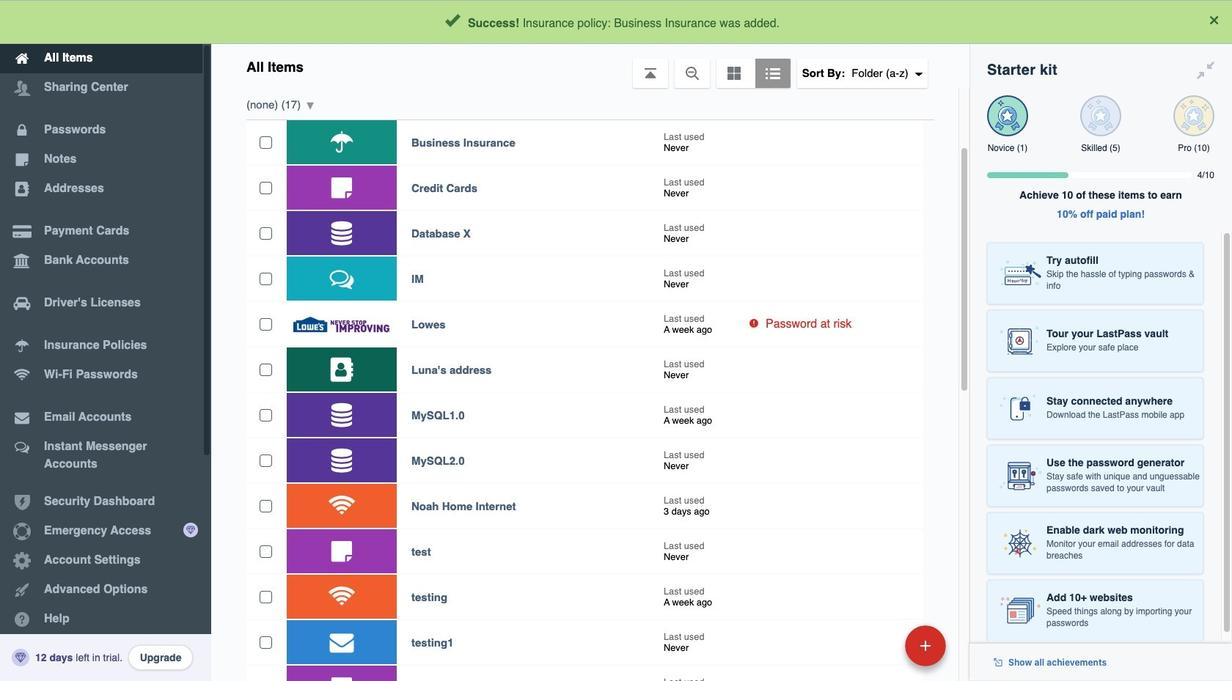 Task type: vqa. For each thing, say whether or not it's contained in the screenshot.
Search My Vault text box
yes



Task type: describe. For each thing, give the bounding box(es) containing it.
new item element
[[804, 625, 951, 667]]

Search search field
[[354, 6, 940, 38]]

new item navigation
[[804, 621, 955, 681]]



Task type: locate. For each thing, give the bounding box(es) containing it.
alert
[[0, 0, 1232, 44]]

vault options navigation
[[211, 44, 970, 88]]

main navigation navigation
[[0, 0, 211, 681]]

search my vault text field
[[354, 6, 940, 38]]



